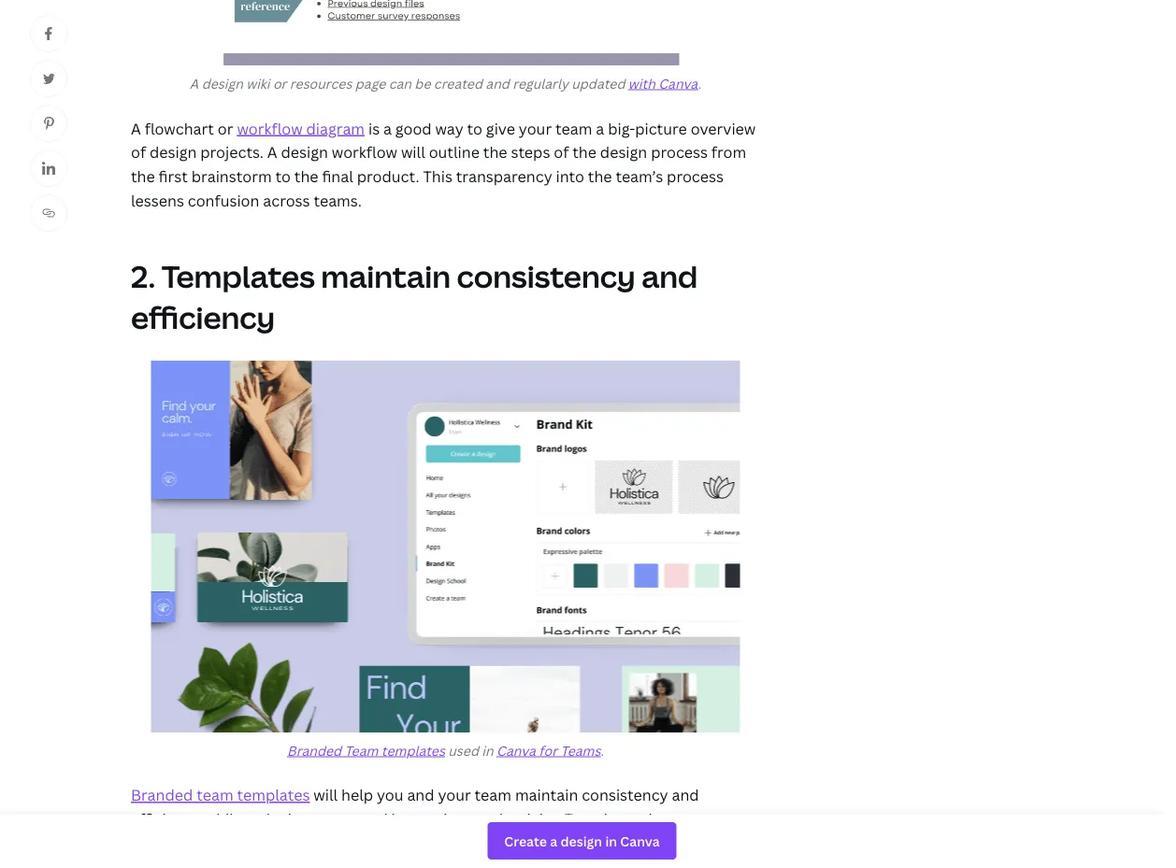 Task type: describe. For each thing, give the bounding box(es) containing it.
the down "give"
[[483, 142, 507, 162]]

efficiency inside '2. templates maintain consistency and efficiency'
[[131, 297, 275, 337]]

be inside will help you and your team maintain consistency and efficiency while reducing errors and increasing productivity. templates that are designed to be quick and easy to adjust cater to both your design and management/task-oriented needs. depending on the type of design project you
[[219, 834, 237, 854]]

project
[[620, 857, 672, 868]]

a flowchart or workflow diagram
[[131, 118, 365, 138]]

to up the needs.
[[350, 834, 366, 854]]

adjust
[[369, 834, 414, 854]]

to right way
[[467, 118, 483, 138]]

with canva link
[[628, 75, 698, 92]]

into
[[556, 166, 584, 186]]

2 a from the left
[[596, 118, 604, 138]]

this
[[423, 166, 453, 186]]

to up on
[[459, 834, 474, 854]]

team
[[345, 742, 378, 760]]

2. templates maintain consistency and efficiency
[[131, 256, 698, 337]]

branded for branded team templates
[[131, 786, 193, 806]]

designed
[[131, 834, 196, 854]]

page
[[355, 75, 386, 92]]

that
[[642, 810, 672, 830]]

templates for team
[[381, 742, 445, 760]]

quick
[[241, 834, 279, 854]]

design left the project in the right bottom of the page
[[569, 857, 616, 868]]

way
[[435, 118, 464, 138]]

increasing
[[391, 810, 465, 830]]

can
[[389, 75, 411, 92]]

0 horizontal spatial you
[[377, 786, 404, 806]]

branded team templates
[[131, 786, 310, 806]]

team inside will help you and your team maintain consistency and efficiency while reducing errors and increasing productivity. templates that are designed to be quick and easy to adjust cater to both your design and management/task-oriented needs. depending on the type of design project you
[[475, 786, 512, 806]]

team inside is a good way to give your team a big-picture overview of design projects. a design workflow will outline the steps of the design process from the first brainstorm to the final product. this transparency into the team's process lessens confusion across teams.
[[555, 118, 592, 138]]

canva for teams link
[[497, 742, 601, 760]]

on
[[464, 857, 483, 868]]

is
[[368, 118, 380, 138]]

your inside is a good way to give your team a big-picture overview of design projects. a design workflow will outline the steps of the design process from the first brainstorm to the final product. this transparency into the team's process lessens confusion across teams.
[[519, 118, 552, 138]]

across
[[263, 190, 310, 210]]

1 vertical spatial your
[[438, 786, 471, 806]]

final
[[322, 166, 353, 186]]

the up "into"
[[573, 142, 597, 162]]

0 vertical spatial or
[[273, 75, 287, 92]]

design up first
[[150, 142, 197, 162]]

oriented
[[266, 857, 328, 868]]

depending
[[382, 857, 461, 868]]

1 vertical spatial canva
[[497, 742, 536, 760]]

lessens
[[131, 190, 184, 210]]

design down "workflow diagram" link at the top left of the page
[[281, 142, 328, 162]]

the up lessens
[[131, 166, 155, 186]]

efficiency inside will help you and your team maintain consistency and efficiency while reducing errors and increasing productivity. templates that are designed to be quick and easy to adjust cater to both your design and management/task-oriented needs. depending on the type of design project you
[[131, 810, 201, 830]]

0 horizontal spatial team
[[197, 786, 233, 806]]

0 vertical spatial .
[[698, 75, 701, 92]]

wiki
[[246, 75, 270, 92]]

good
[[395, 118, 432, 138]]

is a good way to give your team a big-picture overview of design projects. a design workflow will outline the steps of the design process from the first brainstorm to the final product. this transparency into the team's process lessens confusion across teams.
[[131, 118, 756, 210]]

from
[[712, 142, 747, 162]]

2.
[[131, 256, 155, 297]]

templates for team
[[237, 786, 310, 806]]

steps
[[511, 142, 550, 162]]

flowchart
[[145, 118, 214, 138]]

for
[[539, 742, 558, 760]]

branded team templates link
[[287, 742, 445, 760]]

1 horizontal spatial be
[[415, 75, 431, 92]]

used
[[448, 742, 479, 760]]

outline
[[429, 142, 480, 162]]

a inside is a good way to give your team a big-picture overview of design projects. a design workflow will outline the steps of the design process from the first brainstorm to the final product. this transparency into the team's process lessens confusion across teams.
[[267, 142, 277, 162]]

a for a design wiki or resources page can be created and regularly updated
[[190, 75, 199, 92]]

will inside will help you and your team maintain consistency and efficiency while reducing errors and increasing productivity. templates that are designed to be quick and easy to adjust cater to both your design and management/task-oriented needs. depending on the type of design project you
[[314, 786, 338, 806]]

diagram
[[306, 118, 365, 138]]

maintain inside '2. templates maintain consistency and efficiency'
[[321, 256, 451, 297]]

teams
[[561, 742, 601, 760]]

will help you and your team maintain consistency and efficiency while reducing errors and increasing productivity. templates that are designed to be quick and easy to adjust cater to both your design and management/task-oriented needs. depending on the type of design project you 
[[131, 786, 729, 868]]

give
[[486, 118, 515, 138]]

teams.
[[314, 190, 362, 210]]

picture
[[635, 118, 687, 138]]

reducing
[[246, 810, 309, 830]]

design left wiki
[[202, 75, 243, 92]]



Task type: locate. For each thing, give the bounding box(es) containing it.
to
[[467, 118, 483, 138], [275, 166, 291, 186], [200, 834, 215, 854], [350, 834, 366, 854], [459, 834, 474, 854]]

.
[[698, 75, 701, 92], [601, 742, 604, 760]]

workflow up projects.
[[237, 118, 303, 138]]

templates left used
[[381, 742, 445, 760]]

1 vertical spatial you
[[676, 857, 702, 868]]

updated
[[572, 75, 625, 92]]

branded team templates link
[[131, 786, 310, 806]]

0 horizontal spatial workflow
[[237, 118, 303, 138]]

be right can
[[415, 75, 431, 92]]

1 vertical spatial maintain
[[515, 786, 578, 806]]

a
[[190, 75, 199, 92], [131, 118, 141, 138], [267, 142, 277, 162]]

are
[[676, 810, 699, 830]]

projects.
[[200, 142, 264, 162]]

1 vertical spatial consistency
[[582, 786, 668, 806]]

of up "into"
[[554, 142, 569, 162]]

1 vertical spatial workflow
[[332, 142, 397, 162]]

0 vertical spatial canva
[[659, 75, 698, 92]]

branded team templates used in canva for teams .
[[287, 742, 604, 760]]

0 vertical spatial your
[[519, 118, 552, 138]]

the inside will help you and your team maintain consistency and efficiency while reducing errors and increasing productivity. templates that are designed to be quick and easy to adjust cater to both your design and management/task-oriented needs. depending on the type of design project you
[[486, 857, 510, 868]]

1 vertical spatial efficiency
[[131, 810, 201, 830]]

1 horizontal spatial workflow
[[332, 142, 397, 162]]

team left big-
[[555, 118, 592, 138]]

0 vertical spatial be
[[415, 75, 431, 92]]

2 vertical spatial a
[[267, 142, 277, 162]]

design down productivity.
[[552, 834, 600, 854]]

or
[[273, 75, 287, 92], [218, 118, 233, 138]]

0 vertical spatial maintain
[[321, 256, 451, 297]]

a
[[383, 118, 392, 138], [596, 118, 604, 138]]

templates left 'that' at right
[[564, 810, 639, 830]]

to up management/task-
[[200, 834, 215, 854]]

consistency inside will help you and your team maintain consistency and efficiency while reducing errors and increasing productivity. templates that are designed to be quick and easy to adjust cater to both your design and management/task-oriented needs. depending on the type of design project you
[[582, 786, 668, 806]]

productivity.
[[469, 810, 561, 830]]

of
[[131, 142, 146, 162], [554, 142, 569, 162], [551, 857, 566, 868]]

process down picture
[[651, 142, 708, 162]]

2 horizontal spatial team
[[555, 118, 592, 138]]

cater
[[418, 834, 455, 854]]

1 vertical spatial .
[[601, 742, 604, 760]]

the up across
[[294, 166, 318, 186]]

0 horizontal spatial a
[[131, 118, 141, 138]]

or up projects.
[[218, 118, 233, 138]]

0 vertical spatial branded
[[287, 742, 341, 760]]

1 horizontal spatial .
[[698, 75, 701, 92]]

0 horizontal spatial branded
[[131, 786, 193, 806]]

. up overview
[[698, 75, 701, 92]]

you right help
[[377, 786, 404, 806]]

1 horizontal spatial templates
[[381, 742, 445, 760]]

2 efficiency from the top
[[131, 810, 201, 830]]

a right is
[[383, 118, 392, 138]]

be
[[415, 75, 431, 92], [219, 834, 237, 854]]

workflow
[[237, 118, 303, 138], [332, 142, 397, 162]]

1 vertical spatial process
[[667, 166, 724, 186]]

1 horizontal spatial will
[[401, 142, 425, 162]]

0 horizontal spatial templates
[[237, 786, 310, 806]]

branded
[[287, 742, 341, 760], [131, 786, 193, 806]]

1 horizontal spatial branded
[[287, 742, 341, 760]]

design down big-
[[600, 142, 647, 162]]

0 vertical spatial you
[[377, 786, 404, 806]]

1 horizontal spatial you
[[676, 857, 702, 868]]

will up errors
[[314, 786, 338, 806]]

the
[[483, 142, 507, 162], [573, 142, 597, 162], [131, 166, 155, 186], [294, 166, 318, 186], [588, 166, 612, 186], [486, 857, 510, 868]]

efficiency
[[131, 297, 275, 337], [131, 810, 201, 830]]

team
[[555, 118, 592, 138], [197, 786, 233, 806], [475, 786, 512, 806]]

templates up reducing
[[237, 786, 310, 806]]

templates inside will help you and your team maintain consistency and efficiency while reducing errors and increasing productivity. templates that are designed to be quick and easy to adjust cater to both your design and management/task-oriented needs. depending on the type of design project you
[[564, 810, 639, 830]]

1 a from the left
[[383, 118, 392, 138]]

0 vertical spatial workflow
[[237, 118, 303, 138]]

templates inside '2. templates maintain consistency and efficiency'
[[161, 256, 315, 297]]

branded for branded team templates used in canva for teams .
[[287, 742, 341, 760]]

0 horizontal spatial templates
[[161, 256, 315, 297]]

resources
[[290, 75, 352, 92]]

errors
[[313, 810, 357, 830]]

1 horizontal spatial team
[[475, 786, 512, 806]]

0 horizontal spatial a
[[383, 118, 392, 138]]

to up across
[[275, 166, 291, 186]]

1 vertical spatial templates
[[237, 786, 310, 806]]

first
[[159, 166, 188, 186]]

your up steps
[[519, 118, 552, 138]]

you right the project in the right bottom of the page
[[676, 857, 702, 868]]

workflow down is
[[332, 142, 397, 162]]

2 horizontal spatial a
[[267, 142, 277, 162]]

a down a flowchart or workflow diagram
[[267, 142, 277, 162]]

transparency
[[456, 166, 552, 186]]

process
[[651, 142, 708, 162], [667, 166, 724, 186]]

. right for
[[601, 742, 604, 760]]

regularly
[[513, 75, 569, 92]]

of right type
[[551, 857, 566, 868]]

management/task-
[[131, 857, 266, 868]]

big-
[[608, 118, 635, 138]]

your up type
[[516, 834, 549, 854]]

1 vertical spatial or
[[218, 118, 233, 138]]

design
[[202, 75, 243, 92], [150, 142, 197, 162], [281, 142, 328, 162], [600, 142, 647, 162], [552, 834, 600, 854], [569, 857, 616, 868]]

easy
[[314, 834, 347, 854]]

will down good
[[401, 142, 425, 162]]

2 vertical spatial your
[[516, 834, 549, 854]]

type
[[514, 857, 547, 868]]

consistency inside '2. templates maintain consistency and efficiency'
[[457, 256, 636, 297]]

0 vertical spatial process
[[651, 142, 708, 162]]

a for a flowchart or
[[131, 118, 141, 138]]

0 horizontal spatial maintain
[[321, 256, 451, 297]]

process down from
[[667, 166, 724, 186]]

branded left 'team'
[[287, 742, 341, 760]]

will inside is a good way to give your team a big-picture overview of design projects. a design workflow will outline the steps of the design process from the first brainstorm to the final product. this transparency into the team's process lessens confusion across teams.
[[401, 142, 425, 162]]

the right "into"
[[588, 166, 612, 186]]

canva right in
[[497, 742, 536, 760]]

0 vertical spatial efficiency
[[131, 297, 275, 337]]

product.
[[357, 166, 420, 186]]

in
[[482, 742, 493, 760]]

0 horizontal spatial or
[[218, 118, 233, 138]]

the down both
[[486, 857, 510, 868]]

a up the flowchart
[[190, 75, 199, 92]]

1 vertical spatial templates
[[564, 810, 639, 830]]

0 vertical spatial a
[[190, 75, 199, 92]]

your up increasing
[[438, 786, 471, 806]]

1 efficiency from the top
[[131, 297, 275, 337]]

0 vertical spatial will
[[401, 142, 425, 162]]

templates
[[381, 742, 445, 760], [237, 786, 310, 806]]

1 horizontal spatial templates
[[564, 810, 639, 830]]

of down the flowchart
[[131, 142, 146, 162]]

0 horizontal spatial .
[[601, 742, 604, 760]]

team up while
[[197, 786, 233, 806]]

overview
[[691, 118, 756, 138]]

1 horizontal spatial a
[[190, 75, 199, 92]]

0 vertical spatial templates
[[381, 742, 445, 760]]

1 horizontal spatial a
[[596, 118, 604, 138]]

a left big-
[[596, 118, 604, 138]]

1 horizontal spatial maintain
[[515, 786, 578, 806]]

0 vertical spatial templates
[[161, 256, 315, 297]]

workflow diagram link
[[237, 118, 365, 138]]

1 horizontal spatial canva
[[659, 75, 698, 92]]

will
[[401, 142, 425, 162], [314, 786, 338, 806]]

maintain up productivity.
[[515, 786, 578, 806]]

workflow inside is a good way to give your team a big-picture overview of design projects. a design workflow will outline the steps of the design process from the first brainstorm to the final product. this transparency into the team's process lessens confusion across teams.
[[332, 142, 397, 162]]

a design wiki or resources page can be created and regularly updated with canva .
[[190, 75, 701, 92]]

maintain
[[321, 256, 451, 297], [515, 786, 578, 806]]

brainstorm
[[192, 166, 272, 186]]

maintain down teams.
[[321, 256, 451, 297]]

1 vertical spatial be
[[219, 834, 237, 854]]

created
[[434, 75, 482, 92]]

templates
[[161, 256, 315, 297], [564, 810, 639, 830]]

1 vertical spatial a
[[131, 118, 141, 138]]

0 horizontal spatial canva
[[497, 742, 536, 760]]

and
[[486, 75, 510, 92], [642, 256, 698, 297], [407, 786, 434, 806], [672, 786, 699, 806], [361, 810, 388, 830], [283, 834, 310, 854], [603, 834, 630, 854]]

you
[[377, 786, 404, 806], [676, 857, 702, 868]]

team's
[[616, 166, 663, 186]]

both
[[478, 834, 512, 854]]

your
[[519, 118, 552, 138], [438, 786, 471, 806], [516, 834, 549, 854]]

branded up "designed"
[[131, 786, 193, 806]]

of inside will help you and your team maintain consistency and efficiency while reducing errors and increasing productivity. templates that are designed to be quick and easy to adjust cater to both your design and management/task-oriented needs. depending on the type of design project you
[[551, 857, 566, 868]]

1 horizontal spatial or
[[273, 75, 287, 92]]

maintain inside will help you and your team maintain consistency and efficiency while reducing errors and increasing productivity. templates that are designed to be quick and easy to adjust cater to both your design and management/task-oriented needs. depending on the type of design project you
[[515, 786, 578, 806]]

consistency
[[457, 256, 636, 297], [582, 786, 668, 806]]

0 horizontal spatial will
[[314, 786, 338, 806]]

0 horizontal spatial be
[[219, 834, 237, 854]]

1 vertical spatial will
[[314, 786, 338, 806]]

team up productivity.
[[475, 786, 512, 806]]

needs.
[[331, 857, 378, 868]]

templates down confusion at the top
[[161, 256, 315, 297]]

be down while
[[219, 834, 237, 854]]

or right wiki
[[273, 75, 287, 92]]

canva right the with
[[659, 75, 698, 92]]

canva
[[659, 75, 698, 92], [497, 742, 536, 760]]

confusion
[[188, 190, 259, 210]]

with
[[628, 75, 655, 92]]

1 vertical spatial branded
[[131, 786, 193, 806]]

0 vertical spatial consistency
[[457, 256, 636, 297]]

and inside '2. templates maintain consistency and efficiency'
[[642, 256, 698, 297]]

help
[[341, 786, 373, 806]]

while
[[204, 810, 242, 830]]

a left the flowchart
[[131, 118, 141, 138]]



Task type: vqa. For each thing, say whether or not it's contained in the screenshot.
2nd BROWN MINIMALIST LIFESTYLE DAILY VLOG YOUTUBE THUMBNAIL GROUP
no



